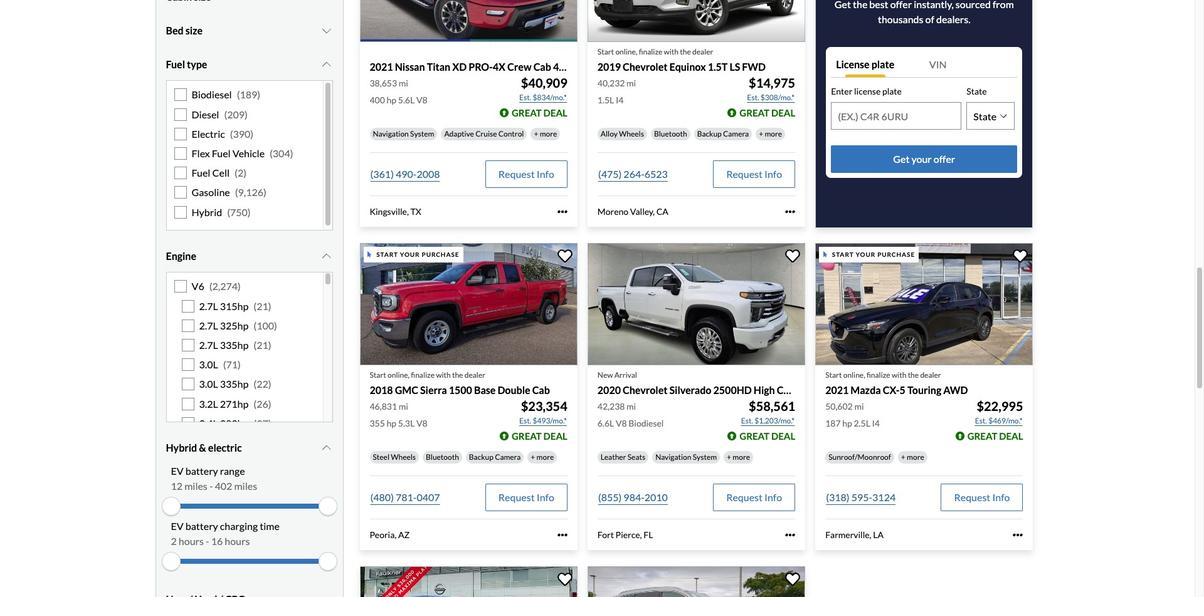 Task type: locate. For each thing, give the bounding box(es) containing it.
finalize
[[639, 47, 663, 57], [411, 371, 435, 380], [867, 371, 890, 380]]

crew up 50,602
[[816, 385, 840, 397]]

1 horizontal spatial get
[[893, 153, 910, 165]]

wheels for $23,354
[[391, 453, 416, 463]]

1 ev from the top
[[171, 466, 184, 478]]

start your purchase for $22,995
[[832, 251, 915, 258]]

2.7l left 325hp
[[199, 320, 218, 332]]

ellipsis h image
[[558, 207, 568, 217], [558, 531, 568, 541], [785, 531, 795, 541], [1013, 531, 1023, 541]]

2.7l up 3.0l (71)
[[199, 339, 218, 351]]

1 vertical spatial 2021
[[826, 385, 849, 397]]

leather
[[601, 453, 626, 463]]

(21) down the (100)
[[254, 339, 271, 351]]

chevron down image left steel
[[320, 444, 333, 454]]

2 horizontal spatial dealer
[[920, 371, 941, 380]]

est. inside $22,995 est. $469/mo.*
[[975, 417, 987, 426]]

2.7l for 2.7l 315hp
[[199, 300, 218, 312]]

0 vertical spatial 2.7l
[[199, 300, 218, 312]]

ellipsis h image for $22,995
[[1013, 531, 1023, 541]]

$23,354
[[521, 399, 568, 414]]

online, up gmc
[[388, 371, 410, 380]]

3.4l 389hp (37)
[[199, 418, 271, 430]]

hybrid & electric
[[166, 443, 242, 454]]

0 vertical spatial i4
[[616, 95, 624, 106]]

with inside start online, finalize with the dealer 2021 mazda cx-5 touring awd
[[892, 371, 907, 380]]

cab up 50,602
[[842, 385, 860, 397]]

1 horizontal spatial online,
[[616, 47, 638, 57]]

get inside button
[[893, 153, 910, 165]]

0 vertical spatial camera
[[723, 129, 749, 139]]

ca
[[657, 207, 669, 217]]

hybrid down the "gasoline"
[[192, 206, 222, 218]]

bed
[[166, 25, 184, 37]]

(21) up the (100)
[[254, 300, 271, 312]]

great for $58,561
[[740, 431, 770, 442]]

1 horizontal spatial hours
[[225, 536, 250, 548]]

0 vertical spatial wheels
[[619, 129, 644, 139]]

1 vertical spatial 335hp
[[220, 378, 249, 390]]

control
[[499, 129, 524, 139]]

1 horizontal spatial i4
[[872, 419, 880, 429]]

time
[[260, 521, 280, 533]]

info for $40,909
[[537, 168, 554, 180]]

the inside start online, finalize with the dealer 2019 chevrolet equinox 1.5t ls fwd
[[680, 47, 691, 57]]

2 ev from the top
[[171, 521, 184, 533]]

request info button for $22,995
[[941, 484, 1023, 512]]

hp right 187
[[843, 419, 852, 429]]

2 purchase from the left
[[878, 251, 915, 258]]

crew right 4x
[[507, 61, 532, 73]]

0 vertical spatial backup
[[697, 129, 722, 139]]

v8 right "6.6l"
[[616, 419, 627, 429]]

backup camera for $14,975
[[697, 129, 749, 139]]

(318) 595-3124 button
[[826, 484, 896, 512]]

0 horizontal spatial miles
[[184, 481, 207, 493]]

cab up $40,909
[[534, 61, 551, 73]]

hp
[[387, 95, 396, 106], [387, 419, 396, 429], [843, 419, 852, 429]]

biodiesel inside 42,238 mi 6.6l v8 biodiesel
[[629, 419, 664, 429]]

$22,995 est. $469/mo.*
[[975, 399, 1023, 426]]

+
[[534, 129, 538, 139], [759, 129, 763, 139], [531, 453, 535, 463], [727, 453, 731, 463], [901, 453, 906, 463]]

264-
[[624, 168, 645, 180]]

chevron down image inside fuel type dropdown button
[[320, 60, 333, 70]]

v8 for $23,354
[[416, 419, 427, 429]]

dealer up the 1.5t
[[693, 47, 713, 57]]

1 (21) from the top
[[254, 300, 271, 312]]

0 horizontal spatial get
[[835, 0, 851, 10]]

request info button for $40,909
[[485, 161, 568, 188]]

0 vertical spatial hybrid
[[192, 206, 222, 218]]

backup camera down est. $308/mo.* button
[[697, 129, 749, 139]]

seats
[[628, 453, 646, 463]]

0 vertical spatial ev
[[171, 466, 184, 478]]

your inside button
[[912, 153, 932, 165]]

online, inside start online, finalize with the dealer 2018 gmc sierra 1500 base double cab
[[388, 371, 410, 380]]

(480) 781-0407
[[370, 492, 440, 504]]

great deal down est. $493/mo.* button
[[512, 431, 568, 442]]

0 vertical spatial backup camera
[[697, 129, 749, 139]]

camera down est. $308/mo.* button
[[723, 129, 749, 139]]

$14,975
[[749, 75, 795, 90]]

request for $14,975
[[726, 168, 763, 180]]

start up 50,602
[[826, 371, 842, 380]]

biodiesel up seats on the right
[[629, 419, 664, 429]]

the up touring
[[908, 371, 919, 380]]

0 horizontal spatial backup camera
[[469, 453, 521, 463]]

0 vertical spatial offer
[[890, 0, 912, 10]]

dealer inside start online, finalize with the dealer 2018 gmc sierra 1500 base double cab
[[465, 371, 485, 380]]

0 horizontal spatial online,
[[388, 371, 410, 380]]

great deal down est. $1,203/mo.* button
[[740, 431, 795, 442]]

2021 nissan titan xd pro-4x crew cab 4wd
[[370, 61, 577, 73]]

chevrolet right '2019'
[[623, 61, 668, 73]]

2 vertical spatial fuel
[[192, 167, 210, 179]]

- inside ev battery range 12 miles - 402 miles
[[209, 481, 213, 493]]

est. inside $58,561 est. $1,203/mo.*
[[741, 417, 753, 426]]

deal for $58,561
[[771, 431, 795, 442]]

request info for $40,909
[[499, 168, 554, 180]]

0 horizontal spatial dealer
[[465, 371, 485, 380]]

1 vertical spatial crew
[[816, 385, 840, 397]]

1 horizontal spatial backup
[[697, 129, 722, 139]]

silver 2020 hyundai santa fe 2.4l limited fwd suv / crossover front-wheel drive automatic image
[[588, 567, 805, 598]]

start up '2019'
[[598, 47, 614, 57]]

great deal down est. $469/mo.* button on the right of page
[[968, 431, 1023, 442]]

1 vertical spatial get
[[893, 153, 910, 165]]

2 start your purchase from the left
[[832, 251, 915, 258]]

1 vertical spatial backup
[[469, 453, 494, 463]]

1 miles from the left
[[184, 481, 207, 493]]

battery up 16
[[186, 521, 218, 533]]

1 vertical spatial chevrolet
[[623, 385, 668, 397]]

adaptive
[[444, 129, 474, 139]]

est. for $23,354
[[519, 417, 531, 426]]

1 horizontal spatial backup camera
[[697, 129, 749, 139]]

1 chevron down image from the top
[[320, 252, 333, 262]]

jet black mica 2021 mazda cx-5 touring awd suv / crossover all-wheel drive automatic image
[[816, 243, 1033, 366]]

chevron down image
[[320, 252, 333, 262], [320, 444, 333, 454]]

- left 16
[[206, 536, 209, 548]]

chevron down image for size
[[320, 26, 333, 36]]

0 vertical spatial biodiesel
[[192, 89, 232, 101]]

mi right 42,238
[[627, 402, 636, 412]]

1 horizontal spatial 4wd
[[862, 385, 886, 397]]

biodiesel up the diesel
[[192, 89, 232, 101]]

0 vertical spatial crew
[[507, 61, 532, 73]]

your right mouse pointer icon
[[400, 251, 420, 258]]

2 battery from the top
[[186, 521, 218, 533]]

hp right 400
[[387, 95, 396, 106]]

0 horizontal spatial navigation system
[[373, 129, 434, 139]]

2 vertical spatial 2.7l
[[199, 339, 218, 351]]

navigation right seats on the right
[[656, 453, 692, 463]]

0 vertical spatial get
[[835, 0, 851, 10]]

the up equinox
[[680, 47, 691, 57]]

0 horizontal spatial finalize
[[411, 371, 435, 380]]

start right mouse pointer icon
[[376, 251, 398, 258]]

(71)
[[223, 359, 241, 371]]

- inside "ev battery charging time 2 hours - 16 hours"
[[206, 536, 209, 548]]

0 horizontal spatial purchase
[[422, 251, 459, 258]]

1 horizontal spatial offer
[[934, 153, 955, 165]]

chevrolet down arrival
[[623, 385, 668, 397]]

4wd up $40,909
[[553, 61, 577, 73]]

1 hours from the left
[[179, 536, 204, 548]]

+ more down est. $308/mo.* button
[[759, 129, 782, 139]]

0 vertical spatial plate
[[872, 59, 895, 70]]

bluetooth up the 0407
[[426, 453, 459, 463]]

deal down $1,203/mo.*
[[771, 431, 795, 442]]

4wd left the 5 at the right bottom of the page
[[862, 385, 886, 397]]

start inside start online, finalize with the dealer 2019 chevrolet equinox 1.5t ls fwd
[[598, 47, 614, 57]]

-
[[209, 481, 213, 493], [206, 536, 209, 548]]

est. for $14,975
[[747, 93, 759, 102]]

cab up $23,354
[[532, 385, 550, 397]]

i4 right 1.5l
[[616, 95, 624, 106]]

(21)
[[254, 300, 271, 312], [254, 339, 271, 351]]

chevrolet inside start online, finalize with the dealer 2019 chevrolet equinox 1.5t ls fwd
[[623, 61, 668, 73]]

online, up '2019'
[[616, 47, 638, 57]]

deal down $834/mo.*
[[544, 107, 568, 119]]

2 3.0l from the top
[[199, 378, 218, 390]]

biodiesel
[[192, 89, 232, 101], [629, 419, 664, 429]]

get left best
[[835, 0, 851, 10]]

1 vertical spatial ev
[[171, 521, 184, 533]]

great down est. $493/mo.* button
[[512, 431, 542, 442]]

0 vertical spatial battery
[[186, 466, 218, 478]]

mi for $40,909
[[399, 78, 408, 89]]

cruise
[[476, 129, 497, 139]]

1 horizontal spatial miles
[[234, 481, 257, 493]]

1 chevrolet from the top
[[623, 61, 668, 73]]

ev for ev battery charging time
[[171, 521, 184, 533]]

2 (21) from the top
[[254, 339, 271, 351]]

1 purchase from the left
[[422, 251, 459, 258]]

great deal down est. $834/mo.* button
[[512, 107, 568, 119]]

(475) 264-6523
[[598, 168, 668, 180]]

v8 inside 38,653 mi 400 hp 5.6l v8
[[416, 95, 427, 106]]

i4 right 2.5l
[[872, 419, 880, 429]]

ev inside ev battery range 12 miles - 402 miles
[[171, 466, 184, 478]]

your down enter license plate field
[[912, 153, 932, 165]]

get inside "get the best offer instantly, sourced from thousands of dealers."
[[835, 0, 851, 10]]

online, inside start online, finalize with the dealer 2021 mazda cx-5 touring awd
[[843, 371, 865, 380]]

offer
[[890, 0, 912, 10], [934, 153, 955, 165]]

with up the 5 at the right bottom of the page
[[892, 371, 907, 380]]

2 chevrolet from the top
[[623, 385, 668, 397]]

(855) 984-2010
[[598, 492, 668, 504]]

1 horizontal spatial biodiesel
[[629, 419, 664, 429]]

finalize inside start online, finalize with the dealer 2018 gmc sierra 1500 base double cab
[[411, 371, 435, 380]]

navigation
[[373, 129, 409, 139], [656, 453, 692, 463]]

0 horizontal spatial hours
[[179, 536, 204, 548]]

1 vertical spatial chevron down image
[[320, 444, 333, 454]]

camera for $23,354
[[495, 453, 521, 463]]

325hp
[[220, 320, 249, 332]]

deal down $469/mo.*
[[999, 431, 1023, 442]]

chevron down image
[[320, 26, 333, 36], [320, 60, 333, 70]]

est. inside $14,975 est. $308/mo.*
[[747, 93, 759, 102]]

hybrid
[[192, 206, 222, 218], [166, 443, 197, 454]]

the up 1500
[[452, 371, 463, 380]]

vehicle
[[233, 147, 265, 159]]

ellipsis h image for $23,354
[[558, 531, 568, 541]]

0 vertical spatial bluetooth
[[654, 129, 687, 139]]

deal for $40,909
[[544, 107, 568, 119]]

est. down $23,354
[[519, 417, 531, 426]]

great for $14,975
[[740, 107, 770, 119]]

finalize inside start online, finalize with the dealer 2019 chevrolet equinox 1.5t ls fwd
[[639, 47, 663, 57]]

fort pierce, fl
[[598, 530, 653, 541]]

est. down $14,975 at the top
[[747, 93, 759, 102]]

5
[[900, 385, 906, 397]]

start inside start online, finalize with the dealer 2018 gmc sierra 1500 base double cab
[[370, 371, 386, 380]]

1 vertical spatial navigation system
[[656, 453, 717, 463]]

mi inside 50,602 mi 187 hp 2.5l i4
[[855, 402, 864, 412]]

wheels for $14,975
[[619, 129, 644, 139]]

0 vertical spatial (21)
[[254, 300, 271, 312]]

1 chevron down image from the top
[[320, 26, 333, 36]]

of
[[926, 13, 935, 25]]

1 vertical spatial system
[[693, 453, 717, 463]]

fl
[[644, 530, 653, 541]]

1 horizontal spatial your
[[856, 251, 876, 258]]

fuel up 'cell'
[[212, 147, 231, 159]]

2 horizontal spatial online,
[[843, 371, 865, 380]]

nissan
[[395, 61, 425, 73]]

mi inside 40,232 mi 1.5l i4
[[627, 78, 636, 89]]

- left 402
[[209, 481, 213, 493]]

fuel type
[[166, 59, 207, 71]]

2 chevron down image from the top
[[320, 60, 333, 70]]

1 vertical spatial -
[[206, 536, 209, 548]]

request for $58,561
[[726, 492, 763, 504]]

2 horizontal spatial finalize
[[867, 371, 890, 380]]

0 vertical spatial chevrolet
[[623, 61, 668, 73]]

finalize for $14,975
[[639, 47, 663, 57]]

with inside start online, finalize with the dealer 2019 chevrolet equinox 1.5t ls fwd
[[664, 47, 679, 57]]

1 vertical spatial 2.7l
[[199, 320, 218, 332]]

187
[[826, 419, 841, 429]]

dealer for $14,975
[[693, 47, 713, 57]]

chevron down image for ev battery range
[[320, 444, 333, 454]]

hp inside 38,653 mi 400 hp 5.6l v8
[[387, 95, 396, 106]]

2 horizontal spatial your
[[912, 153, 932, 165]]

3.0l left (71)
[[199, 359, 218, 371]]

tx
[[411, 207, 421, 217]]

335hp up 271hp
[[220, 378, 249, 390]]

deal for $22,995
[[999, 431, 1023, 442]]

1 battery from the top
[[186, 466, 218, 478]]

deal down the $308/mo.*
[[771, 107, 795, 119]]

mi for $58,561
[[627, 402, 636, 412]]

est. for $40,909
[[519, 93, 531, 102]]

mi up 2.5l
[[855, 402, 864, 412]]

great deal down est. $308/mo.* button
[[740, 107, 795, 119]]

wheels right alloy
[[619, 129, 644, 139]]

2021 up 38,653
[[370, 61, 393, 73]]

deal down "$493/mo.*"
[[544, 431, 568, 442]]

0 horizontal spatial bluetooth
[[426, 453, 459, 463]]

hours down charging at the left bottom
[[225, 536, 250, 548]]

1.5t
[[708, 61, 728, 73]]

more down est. $1,203/mo.* button
[[733, 453, 750, 463]]

double
[[498, 385, 530, 397]]

purchase for $23,354
[[422, 251, 459, 258]]

hybrid for hybrid (750)
[[192, 206, 222, 218]]

your right mouse pointer image
[[856, 251, 876, 258]]

with up equinox
[[664, 47, 679, 57]]

the inside start online, finalize with the dealer 2018 gmc sierra 1500 base double cab
[[452, 371, 463, 380]]

0 vertical spatial chevron down image
[[320, 252, 333, 262]]

chevron down image left mouse pointer icon
[[320, 252, 333, 262]]

backup camera down est. $493/mo.* button
[[469, 453, 521, 463]]

0 horizontal spatial crew
[[507, 61, 532, 73]]

great down est. $1,203/mo.* button
[[740, 431, 770, 442]]

0 vertical spatial 3.0l
[[199, 359, 218, 371]]

info for $14,975
[[765, 168, 782, 180]]

tab list
[[831, 52, 1018, 77]]

bluetooth for $14,975
[[654, 129, 687, 139]]

battery inside ev battery range 12 miles - 402 miles
[[186, 466, 218, 478]]

plate right the license
[[872, 59, 895, 70]]

Enter license plate field
[[832, 103, 961, 129]]

start inside start online, finalize with the dealer 2021 mazda cx-5 touring awd
[[826, 371, 842, 380]]

&
[[199, 443, 206, 454]]

0 vertical spatial system
[[410, 129, 434, 139]]

est. inside $40,909 est. $834/mo.*
[[519, 93, 531, 102]]

mi up 5.6l
[[399, 78, 408, 89]]

flex
[[192, 147, 210, 159]]

camera down est. $493/mo.* button
[[495, 453, 521, 463]]

0 vertical spatial 4wd
[[553, 61, 577, 73]]

0 vertical spatial navigation
[[373, 129, 409, 139]]

1 335hp from the top
[[220, 339, 249, 351]]

hp inside 46,831 mi 355 hp 5.3l v8
[[387, 419, 396, 429]]

mi down gmc
[[399, 402, 408, 412]]

335hp down 325hp
[[220, 339, 249, 351]]

2018
[[370, 385, 393, 397]]

0 horizontal spatial with
[[436, 371, 451, 380]]

1 horizontal spatial wheels
[[619, 129, 644, 139]]

0 horizontal spatial start your purchase
[[376, 251, 459, 258]]

$58,561 est. $1,203/mo.*
[[741, 399, 795, 426]]

1 vertical spatial wheels
[[391, 453, 416, 463]]

red alert 2021 nissan titan xd pro-4x crew cab 4wd pickup truck four-wheel drive 9-speed automatic image
[[360, 0, 578, 42]]

fuel inside dropdown button
[[166, 59, 185, 71]]

3.2l 271hp (26)
[[199, 398, 271, 410]]

2 2.7l from the top
[[199, 320, 218, 332]]

flex fuel vehicle (304)
[[192, 147, 293, 159]]

2020
[[598, 385, 621, 397]]

1 vertical spatial chevron down image
[[320, 60, 333, 70]]

finalize inside start online, finalize with the dealer 2021 mazda cx-5 touring awd
[[867, 371, 890, 380]]

hybrid inside hybrid & electric dropdown button
[[166, 443, 197, 454]]

1 vertical spatial backup camera
[[469, 453, 521, 463]]

the for $14,975
[[680, 47, 691, 57]]

1 horizontal spatial finalize
[[639, 47, 663, 57]]

1 vertical spatial battery
[[186, 521, 218, 533]]

start your purchase down tx
[[376, 251, 459, 258]]

0 horizontal spatial your
[[400, 251, 420, 258]]

est. for $58,561
[[741, 417, 753, 426]]

0 horizontal spatial biodiesel
[[192, 89, 232, 101]]

new arrival 2020 chevrolet silverado 2500hd high country crew cab 4wd
[[598, 371, 886, 397]]

battery inside "ev battery charging time 2 hours - 16 hours"
[[186, 521, 218, 533]]

ev inside "ev battery charging time 2 hours - 16 hours"
[[171, 521, 184, 533]]

diesel
[[192, 108, 219, 120]]

mi inside 38,653 mi 400 hp 5.6l v8
[[399, 78, 408, 89]]

fuel for cell
[[192, 167, 210, 179]]

1 2.7l from the top
[[199, 300, 218, 312]]

0 horizontal spatial offer
[[890, 0, 912, 10]]

start your purchase right mouse pointer image
[[832, 251, 915, 258]]

great deal
[[512, 107, 568, 119], [740, 107, 795, 119], [512, 431, 568, 442], [740, 431, 795, 442], [968, 431, 1023, 442]]

1 vertical spatial hybrid
[[166, 443, 197, 454]]

start for $23,354
[[370, 371, 386, 380]]

1 horizontal spatial fuel
[[192, 167, 210, 179]]

deal
[[544, 107, 568, 119], [771, 107, 795, 119], [544, 431, 568, 442], [771, 431, 795, 442], [999, 431, 1023, 442]]

0 horizontal spatial wheels
[[391, 453, 416, 463]]

dealer
[[693, 47, 713, 57], [465, 371, 485, 380], [920, 371, 941, 380]]

range
[[220, 466, 245, 478]]

mi for $23,354
[[399, 402, 408, 412]]

start up 2018
[[370, 371, 386, 380]]

dealer inside start online, finalize with the dealer 2019 chevrolet equinox 1.5t ls fwd
[[693, 47, 713, 57]]

steel wheels
[[373, 453, 416, 463]]

backup for $14,975
[[697, 129, 722, 139]]

the left best
[[853, 0, 868, 10]]

dealer up "base" at the left of the page
[[465, 371, 485, 380]]

2 335hp from the top
[[220, 378, 249, 390]]

2.7l 315hp (21)
[[199, 300, 271, 312]]

cab inside new arrival 2020 chevrolet silverado 2500hd high country crew cab 4wd
[[842, 385, 860, 397]]

hp for $40,909
[[387, 95, 396, 106]]

0 horizontal spatial i4
[[616, 95, 624, 106]]

2.7l down v6 (2,274)
[[199, 300, 218, 312]]

1 vertical spatial camera
[[495, 453, 521, 463]]

navigation system down 5.6l
[[373, 129, 434, 139]]

deal for $23,354
[[544, 431, 568, 442]]

purchase
[[422, 251, 459, 258], [878, 251, 915, 258]]

more down est. $493/mo.* button
[[537, 453, 554, 463]]

1 horizontal spatial with
[[664, 47, 679, 57]]

v8 right 5.6l
[[416, 95, 427, 106]]

hybrid & electric button
[[166, 433, 333, 464]]

3 2.7l from the top
[[199, 339, 218, 351]]

get for get your offer
[[893, 153, 910, 165]]

moreno valley, ca
[[598, 207, 669, 217]]

dealer for $22,995
[[920, 371, 941, 380]]

mi inside 46,831 mi 355 hp 5.3l v8
[[399, 402, 408, 412]]

(21) for 2.7l 315hp (21)
[[254, 300, 271, 312]]

40,232
[[598, 78, 625, 89]]

camera
[[723, 129, 749, 139], [495, 453, 521, 463]]

mi for $22,995
[[855, 402, 864, 412]]

your for $22,995
[[856, 251, 876, 258]]

miles right 12
[[184, 481, 207, 493]]

mi inside 42,238 mi 6.6l v8 biodiesel
[[627, 402, 636, 412]]

1 horizontal spatial dealer
[[693, 47, 713, 57]]

2021 inside start online, finalize with the dealer 2021 mazda cx-5 touring awd
[[826, 385, 849, 397]]

355
[[370, 419, 385, 429]]

finalize for $22,995
[[867, 371, 890, 380]]

dealer inside start online, finalize with the dealer 2021 mazda cx-5 touring awd
[[920, 371, 941, 380]]

0 vertical spatial 2021
[[370, 61, 393, 73]]

1 vertical spatial i4
[[872, 419, 880, 429]]

2 horizontal spatial with
[[892, 371, 907, 380]]

ev up 12
[[171, 466, 184, 478]]

1 vertical spatial biodiesel
[[629, 419, 664, 429]]

+ more
[[534, 129, 557, 139], [759, 129, 782, 139], [531, 453, 554, 463], [727, 453, 750, 463], [901, 453, 924, 463]]

sunroof/moonroof
[[829, 453, 891, 463]]

online, up mazda
[[843, 371, 865, 380]]

license plate
[[836, 59, 895, 70]]

online,
[[616, 47, 638, 57], [388, 371, 410, 380], [843, 371, 865, 380]]

1 start your purchase from the left
[[376, 251, 459, 258]]

ev battery charging time 2 hours - 16 hours
[[171, 521, 280, 548]]

chevron down image for type
[[320, 60, 333, 70]]

miles down range
[[234, 481, 257, 493]]

backup camera for $23,354
[[469, 453, 521, 463]]

chevron down image inside engine dropdown button
[[320, 252, 333, 262]]

est. down $22,995
[[975, 417, 987, 426]]

2021
[[370, 61, 393, 73], [826, 385, 849, 397]]

touring
[[908, 385, 942, 397]]

online, inside start online, finalize with the dealer 2019 chevrolet equinox 1.5t ls fwd
[[616, 47, 638, 57]]

hybrid left &
[[166, 443, 197, 454]]

(318) 595-3124
[[826, 492, 896, 504]]

1 horizontal spatial start your purchase
[[832, 251, 915, 258]]

1 horizontal spatial 2021
[[826, 385, 849, 397]]

electric
[[208, 443, 242, 454]]

(750)
[[227, 206, 251, 218]]

0 vertical spatial fuel
[[166, 59, 185, 71]]

chevron down image inside bed size 'dropdown button'
[[320, 26, 333, 36]]

2 chevron down image from the top
[[320, 444, 333, 454]]

hours right 2 in the left of the page
[[179, 536, 204, 548]]

with inside start online, finalize with the dealer 2018 gmc sierra 1500 base double cab
[[436, 371, 451, 380]]

v8 inside 46,831 mi 355 hp 5.3l v8
[[416, 419, 427, 429]]

1 vertical spatial bluetooth
[[426, 453, 459, 463]]

finalize for $23,354
[[411, 371, 435, 380]]

3.4l
[[199, 418, 218, 430]]

2.5l
[[854, 419, 871, 429]]

bed size
[[166, 25, 203, 37]]

1 3.0l from the top
[[199, 359, 218, 371]]

$40,909 est. $834/mo.*
[[519, 75, 568, 102]]

hp inside 50,602 mi 187 hp 2.5l i4
[[843, 419, 852, 429]]

chevron down image inside hybrid & electric dropdown button
[[320, 444, 333, 454]]

wheels right steel
[[391, 453, 416, 463]]

est. inside $23,354 est. $493/mo.*
[[519, 417, 531, 426]]

0 vertical spatial 335hp
[[220, 339, 249, 351]]

984-
[[624, 492, 645, 504]]

i4 inside 40,232 mi 1.5l i4
[[616, 95, 624, 106]]

az
[[398, 530, 410, 541]]

battery for hours
[[186, 521, 218, 533]]

miles
[[184, 481, 207, 493], [234, 481, 257, 493]]

1 vertical spatial offer
[[934, 153, 955, 165]]

the inside start online, finalize with the dealer 2021 mazda cx-5 touring awd
[[908, 371, 919, 380]]

1 horizontal spatial purchase
[[878, 251, 915, 258]]

1 horizontal spatial crew
[[816, 385, 840, 397]]

hp for $22,995
[[843, 419, 852, 429]]

start online, finalize with the dealer 2018 gmc sierra 1500 base double cab
[[370, 371, 550, 397]]

2021 up 50,602
[[826, 385, 849, 397]]

great for $40,909
[[512, 107, 542, 119]]

3.0l for 3.0l 335hp
[[199, 378, 218, 390]]

(361)
[[370, 168, 394, 180]]

0 horizontal spatial fuel
[[166, 59, 185, 71]]



Task type: vqa. For each thing, say whether or not it's contained in the screenshot.
bottommost mileage:
no



Task type: describe. For each thing, give the bounding box(es) containing it.
request info button for $58,561
[[713, 484, 795, 512]]

la
[[873, 530, 884, 541]]

more down est. $308/mo.* button
[[765, 129, 782, 139]]

$14,975 est. $308/mo.*
[[747, 75, 795, 102]]

purchase for $22,995
[[878, 251, 915, 258]]

the for $22,995
[[908, 371, 919, 380]]

(22)
[[254, 378, 271, 390]]

est. $493/mo.* button
[[519, 415, 568, 428]]

great deal for $23,354
[[512, 431, 568, 442]]

request info for $58,561
[[726, 492, 782, 504]]

with for $14,975
[[664, 47, 679, 57]]

3.0l 335hp (22)
[[199, 378, 271, 390]]

(480)
[[370, 492, 394, 504]]

best
[[870, 0, 889, 10]]

(209)
[[224, 108, 248, 120]]

plate inside tab
[[872, 59, 895, 70]]

271hp
[[220, 398, 249, 410]]

get the best offer instantly, sourced from thousands of dealers.
[[835, 0, 1014, 25]]

moreno
[[598, 207, 629, 217]]

v8 for $40,909
[[416, 95, 427, 106]]

(361) 490-2008
[[370, 168, 440, 180]]

mouse pointer image
[[823, 252, 827, 258]]

$22,995
[[977, 399, 1023, 414]]

deal for $14,975
[[771, 107, 795, 119]]

i4 inside 50,602 mi 187 hp 2.5l i4
[[872, 419, 880, 429]]

tab list containing license plate
[[831, 52, 1018, 77]]

biodiesel (189)
[[192, 89, 260, 101]]

your for $23,354
[[400, 251, 420, 258]]

start online, finalize with the dealer 2019 chevrolet equinox 1.5t ls fwd
[[598, 47, 766, 73]]

0 horizontal spatial navigation
[[373, 129, 409, 139]]

get your offer
[[893, 153, 955, 165]]

1 horizontal spatial navigation system
[[656, 453, 717, 463]]

charging
[[220, 521, 258, 533]]

0 horizontal spatial system
[[410, 129, 434, 139]]

electric
[[192, 128, 225, 140]]

dealers.
[[936, 13, 971, 25]]

start for $14,975
[[598, 47, 614, 57]]

gmc
[[395, 385, 418, 397]]

5.6l
[[398, 95, 415, 106]]

$1,203/mo.*
[[755, 417, 795, 426]]

490-
[[396, 168, 417, 180]]

the for $23,354
[[452, 371, 463, 380]]

2019
[[598, 61, 621, 73]]

request for $23,354
[[499, 492, 535, 504]]

iridescent pearl tricoat 2020 chevrolet silverado 2500hd high country crew cab 4wd pickup truck four-wheel drive automatic image
[[588, 243, 805, 366]]

$58,561
[[749, 399, 795, 414]]

315hp
[[220, 300, 249, 312]]

$834/mo.*
[[533, 93, 567, 102]]

alloy
[[601, 129, 618, 139]]

request info for $23,354
[[499, 492, 554, 504]]

+ more right control
[[534, 129, 557, 139]]

2.7l 335hp (21)
[[199, 339, 271, 351]]

pierce,
[[616, 530, 642, 541]]

1 vertical spatial plate
[[882, 86, 902, 97]]

3124
[[873, 492, 896, 504]]

cardinal red 2018 gmc sierra 1500 base double cab pickup truck 4x2 6-speed automatic overdrive image
[[360, 243, 578, 366]]

electric (390)
[[192, 128, 254, 140]]

dealer for $23,354
[[465, 371, 485, 380]]

equinox
[[670, 61, 706, 73]]

online, for $14,975
[[616, 47, 638, 57]]

$308/mo.*
[[761, 93, 795, 102]]

4wd inside new arrival 2020 chevrolet silverado 2500hd high country crew cab 4wd
[[862, 385, 886, 397]]

kingsville,
[[370, 207, 409, 217]]

mouse pointer image
[[368, 252, 371, 258]]

3.0l for 3.0l
[[199, 359, 218, 371]]

online, for $23,354
[[388, 371, 410, 380]]

great deal for $14,975
[[740, 107, 795, 119]]

chevrolet inside new arrival 2020 chevrolet silverado 2500hd high country crew cab 4wd
[[623, 385, 668, 397]]

request info for $14,975
[[726, 168, 782, 180]]

hp for $23,354
[[387, 419, 396, 429]]

ellipsis h image for $58,561
[[785, 531, 795, 541]]

type
[[187, 59, 207, 71]]

great deal for $22,995
[[968, 431, 1023, 442]]

38,653
[[370, 78, 397, 89]]

46,831
[[370, 402, 397, 412]]

online, for $22,995
[[843, 371, 865, 380]]

arrival
[[615, 371, 637, 380]]

thousands
[[878, 13, 924, 25]]

sierra
[[420, 385, 447, 397]]

16
[[211, 536, 223, 548]]

enter
[[831, 86, 853, 97]]

cab inside start online, finalize with the dealer 2018 gmc sierra 1500 base double cab
[[532, 385, 550, 397]]

great for $22,995
[[968, 431, 998, 442]]

super black 2023 nissan maxima platinum fwd sedan front-wheel drive continuously variable transmission image
[[360, 567, 578, 598]]

0 vertical spatial navigation system
[[373, 129, 434, 139]]

high
[[754, 385, 775, 397]]

great deal for $40,909
[[512, 107, 568, 119]]

ev battery range 12 miles - 402 miles
[[171, 466, 257, 493]]

alloy wheels
[[601, 129, 644, 139]]

est. $469/mo.* button
[[975, 415, 1023, 428]]

(304)
[[270, 147, 293, 159]]

2.7l for 2.7l 325hp
[[199, 320, 218, 332]]

get for get the best offer instantly, sourced from thousands of dealers.
[[835, 0, 851, 10]]

request for $22,995
[[954, 492, 991, 504]]

595-
[[852, 492, 873, 504]]

12
[[171, 481, 183, 493]]

cx-
[[883, 385, 900, 397]]

offer inside "get the best offer instantly, sourced from thousands of dealers."
[[890, 0, 912, 10]]

$40,909
[[521, 75, 568, 90]]

(9,126)
[[235, 187, 266, 198]]

335hp for 2.7l 335hp
[[220, 339, 249, 351]]

xd
[[452, 61, 467, 73]]

white 2019 chevrolet equinox 1.5t ls fwd suv / crossover front-wheel drive automatic image
[[588, 0, 805, 42]]

enter license plate
[[831, 86, 902, 97]]

1 horizontal spatial system
[[693, 453, 717, 463]]

2 miles from the left
[[234, 481, 257, 493]]

sourced
[[956, 0, 991, 10]]

country
[[777, 385, 814, 397]]

vin
[[929, 59, 947, 70]]

(475)
[[598, 168, 622, 180]]

crew inside new arrival 2020 chevrolet silverado 2500hd high country crew cab 4wd
[[816, 385, 840, 397]]

diesel (209)
[[192, 108, 248, 120]]

5.3l
[[398, 419, 415, 429]]

+ more right sunroof/moonroof
[[901, 453, 924, 463]]

38,653 mi 400 hp 5.6l v8
[[370, 78, 427, 106]]

v8 inside 42,238 mi 6.6l v8 biodiesel
[[616, 419, 627, 429]]

license plate tab
[[831, 52, 924, 77]]

2.7l for 2.7l 335hp
[[199, 339, 218, 351]]

6.6l
[[598, 419, 614, 429]]

1.5l
[[598, 95, 614, 106]]

valley,
[[630, 207, 655, 217]]

license
[[836, 59, 870, 70]]

with for $22,995
[[892, 371, 907, 380]]

4x
[[493, 61, 506, 73]]

chevron down image for v6
[[320, 252, 333, 262]]

42,238 mi 6.6l v8 biodiesel
[[598, 402, 664, 429]]

request info for $22,995
[[954, 492, 1010, 504]]

(361) 490-2008 button
[[370, 161, 441, 188]]

more down $834/mo.*
[[540, 129, 557, 139]]

info for $58,561
[[765, 492, 782, 504]]

335hp for 3.0l 335hp
[[220, 378, 249, 390]]

engine
[[166, 251, 196, 262]]

389hp
[[220, 418, 249, 430]]

ellipsis h image
[[785, 207, 795, 217]]

titan
[[427, 61, 450, 73]]

leather seats
[[601, 453, 646, 463]]

fuel cell (2)
[[192, 167, 246, 179]]

with for $23,354
[[436, 371, 451, 380]]

start your purchase for $23,354
[[376, 251, 459, 258]]

great for $23,354
[[512, 431, 542, 442]]

steel
[[373, 453, 390, 463]]

2500hd
[[714, 385, 752, 397]]

ev for ev battery range
[[171, 466, 184, 478]]

(100)
[[254, 320, 277, 332]]

the inside "get the best offer instantly, sourced from thousands of dealers."
[[853, 0, 868, 10]]

$23,354 est. $493/mo.*
[[519, 399, 568, 426]]

(21) for 2.7l 335hp (21)
[[254, 339, 271, 351]]

start right mouse pointer image
[[832, 251, 854, 258]]

fort
[[598, 530, 614, 541]]

1500
[[449, 385, 472, 397]]

(318)
[[826, 492, 850, 504]]

vin tab
[[924, 52, 1018, 77]]

est. for $22,995
[[975, 417, 987, 426]]

hybrid for hybrid & electric
[[166, 443, 197, 454]]

info for $22,995
[[993, 492, 1010, 504]]

ls
[[730, 61, 740, 73]]

offer inside button
[[934, 153, 955, 165]]

instantly,
[[914, 0, 954, 10]]

silverado
[[670, 385, 712, 397]]

bed size button
[[166, 15, 333, 47]]

start for $22,995
[[826, 371, 842, 380]]

0 horizontal spatial 2021
[[370, 61, 393, 73]]

50,602
[[826, 402, 853, 412]]

(189)
[[237, 89, 260, 101]]

info for $23,354
[[537, 492, 554, 504]]

camera for $14,975
[[723, 129, 749, 139]]

0 horizontal spatial 4wd
[[553, 61, 577, 73]]

ellipsis h image for $40,909
[[558, 207, 568, 217]]

2 hours from the left
[[225, 536, 250, 548]]

engine button
[[166, 241, 333, 273]]

1 vertical spatial fuel
[[212, 147, 231, 159]]

+ more down est. $493/mo.* button
[[531, 453, 554, 463]]

1 vertical spatial navigation
[[656, 453, 692, 463]]

request info button for $23,354
[[485, 484, 568, 512]]

great deal for $58,561
[[740, 431, 795, 442]]

battery for -
[[186, 466, 218, 478]]

request info button for $14,975
[[713, 161, 795, 188]]

awd
[[944, 385, 968, 397]]

mi for $14,975
[[627, 78, 636, 89]]

more right sunroof/moonroof
[[907, 453, 924, 463]]

v6 (2,274)
[[192, 281, 241, 293]]

backup for $23,354
[[469, 453, 494, 463]]

+ more down est. $1,203/mo.* button
[[727, 453, 750, 463]]

request for $40,909
[[499, 168, 535, 180]]



